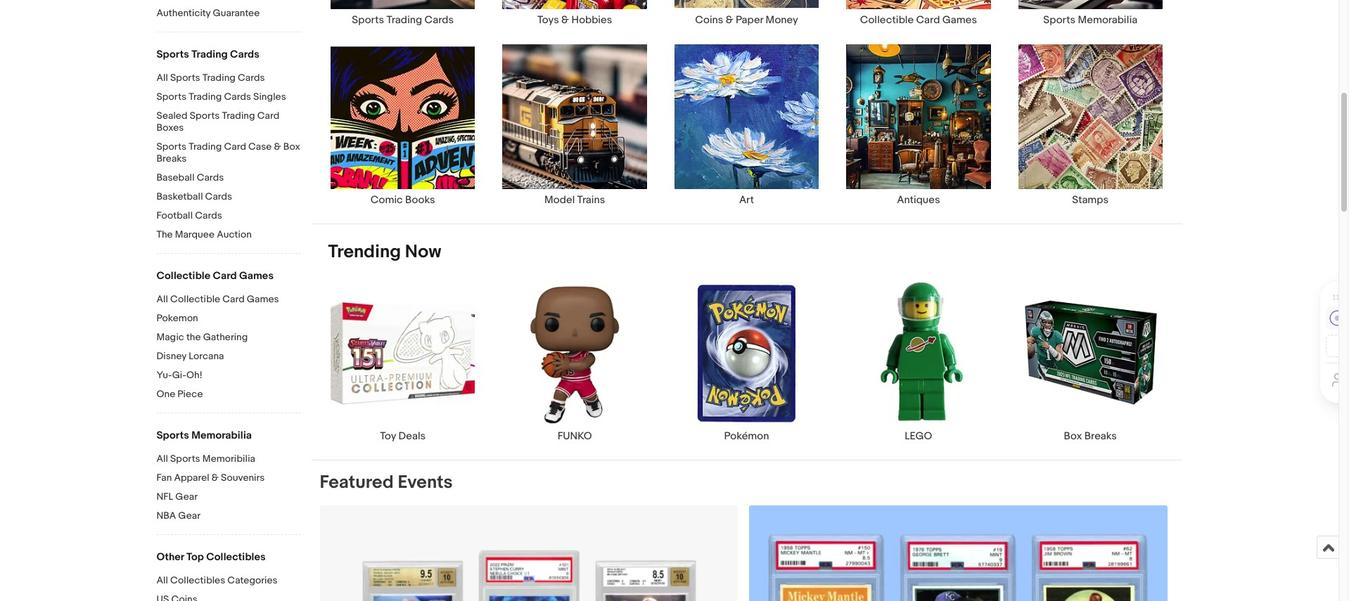 Task type: describe. For each thing, give the bounding box(es) containing it.
the
[[186, 331, 201, 343]]

nfl
[[157, 491, 173, 503]]

souvenirs
[[221, 472, 265, 484]]

all sports memoribilia fan apparel & souvenirs nfl gear nba gear
[[157, 453, 265, 522]]

breaks inside all sports trading cards sports trading cards singles sealed sports trading card boxes sports trading card case & box breaks baseball cards basketball cards football cards the marquee auction
[[157, 153, 187, 165]]

lego link
[[833, 280, 1005, 443]]

auction
[[217, 229, 252, 241]]

all collectible card games pokemon magic the gathering disney lorcana yu-gi-oh! one piece
[[157, 293, 279, 400]]

toy
[[380, 430, 396, 443]]

comic
[[371, 193, 403, 207]]

box breaks
[[1064, 430, 1117, 443]]

1 vertical spatial gear
[[178, 510, 201, 522]]

1 vertical spatial box
[[1064, 430, 1083, 443]]

all for all collectible card games pokemon magic the gathering disney lorcana yu-gi-oh! one piece
[[157, 293, 168, 305]]

toy deals
[[380, 430, 426, 443]]

art
[[739, 193, 754, 207]]

sports inside sports trading cards link
[[352, 14, 384, 27]]

trains
[[577, 193, 605, 207]]

singles
[[253, 91, 286, 103]]

disney
[[157, 350, 187, 362]]

pokemon
[[157, 312, 198, 324]]

oh!
[[186, 369, 203, 381]]

all collectibles categories
[[157, 575, 278, 587]]

stamps link
[[1005, 44, 1177, 207]]

stamps
[[1073, 193, 1109, 207]]

nba gear link
[[157, 510, 301, 524]]

pokemon link
[[157, 312, 301, 326]]

games inside the all collectible card games pokemon magic the gathering disney lorcana yu-gi-oh! one piece
[[247, 293, 279, 305]]

coins & paper money link
[[661, 0, 833, 27]]

fan
[[157, 472, 172, 484]]

events
[[398, 472, 453, 494]]

sports memorabilia link
[[1005, 0, 1177, 27]]

coins & paper money
[[695, 14, 798, 27]]

all sports trading cards link
[[157, 72, 301, 85]]

yu-gi-oh! link
[[157, 369, 301, 383]]

yu-
[[157, 369, 172, 381]]

fan apparel & souvenirs link
[[157, 472, 301, 486]]

marquee
[[175, 229, 215, 241]]

funko link
[[489, 280, 661, 443]]

gathering
[[203, 331, 248, 343]]

toys & hobbies link
[[489, 0, 661, 27]]

comic books
[[371, 193, 435, 207]]

& inside all sports trading cards sports trading cards singles sealed sports trading card boxes sports trading card case & box breaks baseball cards basketball cards football cards the marquee auction
[[274, 141, 281, 153]]

all collectible card games link
[[157, 293, 301, 307]]

books
[[405, 193, 435, 207]]

& inside toys & hobbies link
[[562, 14, 569, 27]]

pokémon link
[[661, 280, 833, 443]]

basketball
[[157, 191, 203, 203]]

model
[[545, 193, 575, 207]]

comic books link
[[317, 44, 489, 207]]

categories
[[228, 575, 278, 587]]

toys & hobbies
[[538, 14, 612, 27]]

disney lorcana link
[[157, 350, 301, 364]]

antiques link
[[833, 44, 1005, 207]]

hobbies
[[572, 14, 612, 27]]

basketball cards link
[[157, 191, 301, 204]]

0 horizontal spatial memorabilia
[[192, 429, 252, 443]]

card inside the all collectible card games pokemon magic the gathering disney lorcana yu-gi-oh! one piece
[[223, 293, 245, 305]]

other
[[157, 551, 184, 564]]

authenticity
[[157, 7, 211, 19]]

football
[[157, 210, 193, 222]]

sports trading cards singles link
[[157, 91, 301, 104]]

& inside coins & paper money link
[[726, 14, 734, 27]]

1 horizontal spatial memorabilia
[[1078, 14, 1138, 27]]

toy deals link
[[317, 280, 489, 443]]

featured
[[320, 472, 394, 494]]

authenticity guarantee link
[[157, 7, 301, 20]]

case
[[248, 141, 272, 153]]

lorcana
[[189, 350, 224, 362]]

magic
[[157, 331, 184, 343]]

model trains
[[545, 193, 605, 207]]

all collectibles categories link
[[157, 575, 301, 588]]

money
[[766, 14, 798, 27]]

all sports memoribilia link
[[157, 453, 301, 467]]

trending now
[[328, 241, 441, 263]]

funko
[[558, 430, 592, 443]]



Task type: locate. For each thing, give the bounding box(es) containing it.
football cards link
[[157, 210, 301, 223]]

sealed sports trading card boxes link
[[157, 110, 301, 135]]

piece
[[178, 388, 203, 400]]

2 vertical spatial collectible
[[170, 293, 220, 305]]

breaks
[[157, 153, 187, 165], [1085, 430, 1117, 443]]

collectibles down top at the left of the page
[[170, 575, 225, 587]]

cards
[[425, 14, 454, 27], [230, 48, 260, 61], [238, 72, 265, 84], [224, 91, 251, 103], [197, 172, 224, 184], [205, 191, 232, 203], [195, 210, 222, 222]]

all for all sports trading cards sports trading cards singles sealed sports trading card boxes sports trading card case & box breaks baseball cards basketball cards football cards the marquee auction
[[157, 72, 168, 84]]

0 vertical spatial collectible card games
[[860, 14, 978, 27]]

games
[[943, 14, 978, 27], [239, 270, 274, 283], [247, 293, 279, 305]]

0 horizontal spatial collectible card games
[[157, 270, 274, 283]]

sports trading card case & box breaks link
[[157, 141, 301, 166]]

None text field
[[320, 506, 738, 602]]

sports inside the all sports memoribilia fan apparel & souvenirs nfl gear nba gear
[[170, 453, 200, 465]]

guarantee
[[213, 7, 260, 19]]

& right case
[[274, 141, 281, 153]]

collectible card games link
[[833, 0, 1005, 27]]

nfl gear link
[[157, 491, 301, 505]]

sports trading cards
[[352, 14, 454, 27], [157, 48, 260, 61]]

1 horizontal spatial sports trading cards
[[352, 14, 454, 27]]

&
[[562, 14, 569, 27], [726, 14, 734, 27], [274, 141, 281, 153], [212, 472, 219, 484]]

one piece link
[[157, 388, 301, 402]]

0 vertical spatial memorabilia
[[1078, 14, 1138, 27]]

coins
[[695, 14, 724, 27]]

magic the gathering link
[[157, 331, 301, 345]]

trading
[[387, 14, 422, 27], [192, 48, 228, 61], [202, 72, 236, 84], [189, 91, 222, 103], [222, 110, 255, 122], [189, 141, 222, 153]]

featured events
[[320, 472, 453, 494]]

1 vertical spatial sports trading cards
[[157, 48, 260, 61]]

nba
[[157, 510, 176, 522]]

card
[[917, 14, 940, 27], [257, 110, 280, 122], [224, 141, 246, 153], [213, 270, 237, 283], [223, 293, 245, 305]]

other top collectibles
[[157, 551, 266, 564]]

box inside all sports trading cards sports trading cards singles sealed sports trading card boxes sports trading card case & box breaks baseball cards basketball cards football cards the marquee auction
[[283, 141, 300, 153]]

authenticity guarantee
[[157, 7, 260, 19]]

all inside all sports trading cards sports trading cards singles sealed sports trading card boxes sports trading card case & box breaks baseball cards basketball cards football cards the marquee auction
[[157, 72, 168, 84]]

model trains link
[[489, 44, 661, 207]]

toys
[[538, 14, 559, 27]]

3 all from the top
[[157, 453, 168, 465]]

1 vertical spatial memorabilia
[[192, 429, 252, 443]]

1 horizontal spatial sports memorabilia
[[1044, 14, 1138, 27]]

& inside the all sports memoribilia fan apparel & souvenirs nfl gear nba gear
[[212, 472, 219, 484]]

1 vertical spatial collectibles
[[170, 575, 225, 587]]

sports inside sports memorabilia link
[[1044, 14, 1076, 27]]

sports
[[352, 14, 384, 27], [1044, 14, 1076, 27], [157, 48, 189, 61], [170, 72, 200, 84], [157, 91, 187, 103], [190, 110, 220, 122], [157, 141, 187, 153], [157, 429, 189, 443], [170, 453, 200, 465]]

& right toys
[[562, 14, 569, 27]]

1 all from the top
[[157, 72, 168, 84]]

None text field
[[750, 506, 1168, 602]]

baseball
[[157, 172, 195, 184]]

0 vertical spatial sports trading cards
[[352, 14, 454, 27]]

0 horizontal spatial box
[[283, 141, 300, 153]]

0 vertical spatial collectible
[[860, 14, 914, 27]]

2 vertical spatial games
[[247, 293, 279, 305]]

0 vertical spatial box
[[283, 141, 300, 153]]

the
[[157, 229, 173, 241]]

sealed
[[157, 110, 188, 122]]

box breaks link
[[1005, 280, 1177, 443]]

all up "fan"
[[157, 453, 168, 465]]

collectibles up all collectibles categories link
[[206, 551, 266, 564]]

0 vertical spatial sports memorabilia
[[1044, 14, 1138, 27]]

all up the pokemon at the bottom left of the page
[[157, 293, 168, 305]]

pokémon
[[725, 430, 769, 443]]

1 vertical spatial collectible
[[157, 270, 211, 283]]

4 all from the top
[[157, 575, 168, 587]]

lego
[[905, 430, 933, 443]]

sports trading cards link
[[317, 0, 489, 27]]

0 vertical spatial collectibles
[[206, 551, 266, 564]]

antiques
[[897, 193, 940, 207]]

apparel
[[174, 472, 209, 484]]

collectible
[[860, 14, 914, 27], [157, 270, 211, 283], [170, 293, 220, 305]]

1 horizontal spatial collectible card games
[[860, 14, 978, 27]]

& left paper on the top right
[[726, 14, 734, 27]]

now
[[405, 241, 441, 263]]

one
[[157, 388, 175, 400]]

boxes
[[157, 122, 184, 134]]

all inside the all collectible card games pokemon magic the gathering disney lorcana yu-gi-oh! one piece
[[157, 293, 168, 305]]

memoribilia
[[202, 453, 255, 465]]

gear
[[175, 491, 198, 503], [178, 510, 201, 522]]

top
[[187, 551, 204, 564]]

1 horizontal spatial box
[[1064, 430, 1083, 443]]

0 vertical spatial games
[[943, 14, 978, 27]]

1 horizontal spatial breaks
[[1085, 430, 1117, 443]]

gi-
[[172, 369, 186, 381]]

2 all from the top
[[157, 293, 168, 305]]

all up sealed
[[157, 72, 168, 84]]

art link
[[661, 44, 833, 207]]

0 vertical spatial breaks
[[157, 153, 187, 165]]

0 vertical spatial gear
[[175, 491, 198, 503]]

& down all sports memoribilia link
[[212, 472, 219, 484]]

box
[[283, 141, 300, 153], [1064, 430, 1083, 443]]

1 vertical spatial sports memorabilia
[[157, 429, 252, 443]]

all for all sports memoribilia fan apparel & souvenirs nfl gear nba gear
[[157, 453, 168, 465]]

the marquee auction link
[[157, 229, 301, 242]]

paper
[[736, 14, 764, 27]]

gear down apparel
[[175, 491, 198, 503]]

memorabilia
[[1078, 14, 1138, 27], [192, 429, 252, 443]]

gear right nba
[[178, 510, 201, 522]]

all inside the all sports memoribilia fan apparel & souvenirs nfl gear nba gear
[[157, 453, 168, 465]]

all for all collectibles categories
[[157, 575, 168, 587]]

all down other
[[157, 575, 168, 587]]

collectibles
[[206, 551, 266, 564], [170, 575, 225, 587]]

1 vertical spatial games
[[239, 270, 274, 283]]

all sports trading cards sports trading cards singles sealed sports trading card boxes sports trading card case & box breaks baseball cards basketball cards football cards the marquee auction
[[157, 72, 300, 241]]

baseball cards link
[[157, 172, 301, 185]]

1 vertical spatial collectible card games
[[157, 270, 274, 283]]

collectible inside the all collectible card games pokemon magic the gathering disney lorcana yu-gi-oh! one piece
[[170, 293, 220, 305]]

0 horizontal spatial breaks
[[157, 153, 187, 165]]

1 vertical spatial breaks
[[1085, 430, 1117, 443]]

0 horizontal spatial sports trading cards
[[157, 48, 260, 61]]

sports memorabilia
[[1044, 14, 1138, 27], [157, 429, 252, 443]]

trending
[[328, 241, 401, 263]]

0 horizontal spatial sports memorabilia
[[157, 429, 252, 443]]



Task type: vqa. For each thing, say whether or not it's contained in the screenshot.
Collectible Card Games link
yes



